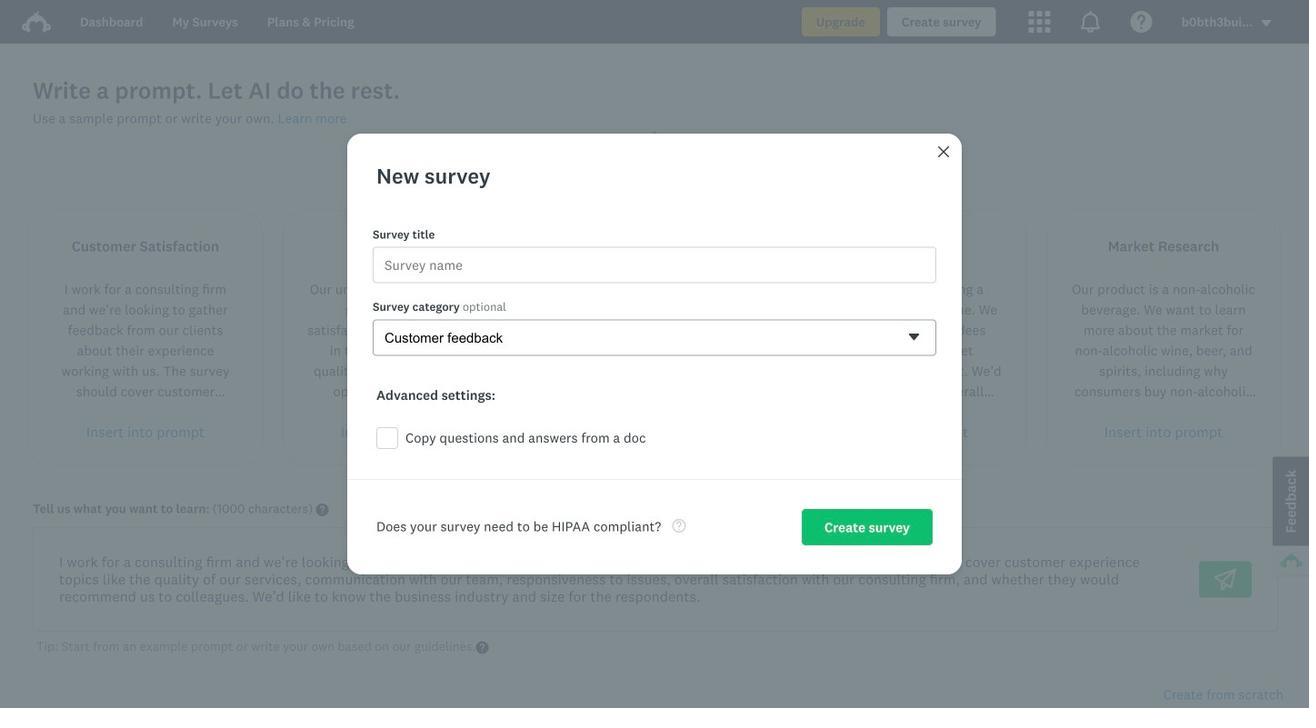 Task type: locate. For each thing, give the bounding box(es) containing it.
1 brand logo image from the top
[[22, 7, 51, 36]]

brand logo image
[[22, 7, 51, 36], [22, 11, 51, 33]]

products icon image
[[1029, 11, 1051, 33], [1029, 11, 1051, 33]]

notification center icon image
[[1080, 11, 1101, 33]]

dialog
[[347, 134, 962, 575]]

airplane icon that submits your build survey with ai prompt image
[[1215, 569, 1236, 590], [1215, 569, 1236, 590]]

None text field
[[45, 539, 1177, 620]]

close image
[[938, 146, 949, 157]]

dropdown arrow icon image
[[1260, 17, 1273, 30], [1262, 20, 1271, 26]]

help image
[[672, 519, 686, 533]]



Task type: describe. For each thing, give the bounding box(es) containing it.
help icon image
[[1131, 11, 1152, 33]]

Survey name field
[[373, 247, 936, 283]]

hover for help content image
[[476, 641, 488, 654]]

2 brand logo image from the top
[[22, 11, 51, 33]]

close image
[[936, 145, 951, 159]]

hover for help content image
[[316, 504, 329, 516]]

light bulb with lightning bolt inside showing a new idea image
[[633, 129, 676, 173]]



Task type: vqa. For each thing, say whether or not it's contained in the screenshot.
Airplane icon that submits your build survey with AI prompt
yes



